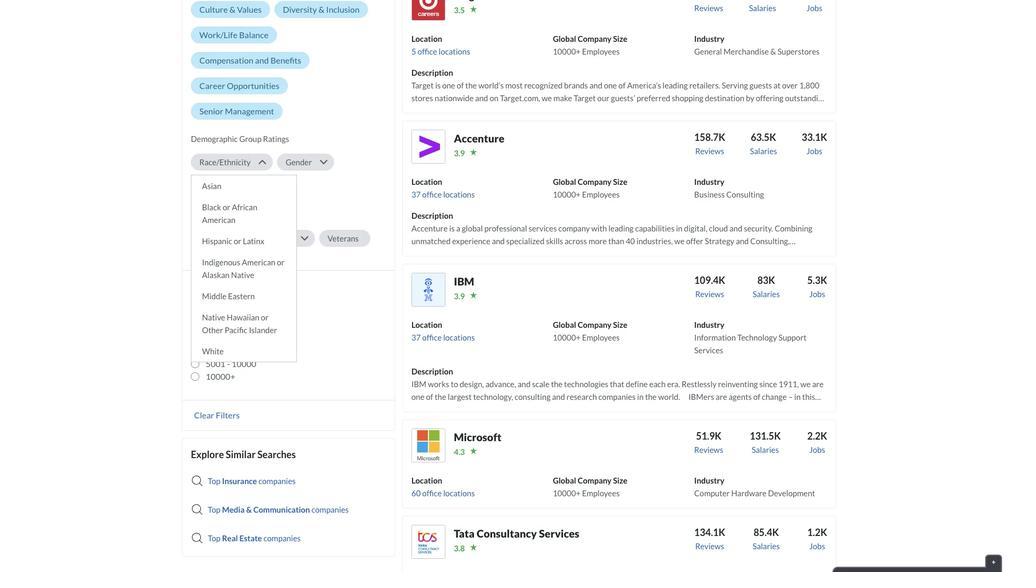 Task type: describe. For each thing, give the bounding box(es) containing it.
or inside native hawaiian or other pacific islander
[[261, 313, 269, 322]]

indigenous american or alaskan native
[[202, 258, 285, 280]]

black or african american
[[202, 203, 257, 225]]

10000+ for microsoft
[[553, 489, 581, 498]]

33.1k jobs
[[802, 131, 827, 156]]

office for ibm
[[422, 333, 442, 342]]

reviews for ibm
[[695, 289, 724, 299]]

131.5k salaries
[[750, 431, 781, 455]]

5.3k jobs
[[807, 275, 827, 299]]

size for microsoft
[[613, 476, 627, 486]]

global for ibm
[[553, 320, 576, 330]]

37 office locations link for ibm
[[411, 333, 475, 342]]

reviews for tata consultancy services
[[695, 542, 724, 551]]

family
[[234, 234, 257, 243]]

hardware
[[731, 489, 767, 498]]

size for ibm
[[613, 320, 627, 330]]

1001 - 5000
[[206, 346, 251, 357]]

size for accenture
[[613, 177, 627, 187]]

locations for microsoft
[[443, 489, 475, 498]]

locations for accenture
[[443, 190, 475, 199]]

support
[[779, 333, 807, 342]]

target image
[[411, 0, 445, 21]]

51.9k reviews
[[694, 431, 723, 455]]

51
[[206, 308, 216, 318]]

compensation and benefits button
[[191, 52, 310, 69]]

top real estate companies
[[208, 534, 301, 543]]

real
[[222, 534, 238, 543]]

office inside location 5 office locations
[[418, 47, 437, 56]]

sexual
[[199, 183, 222, 192]]

senior
[[199, 106, 223, 116]]

jobs link
[[802, 0, 827, 24]]

estate
[[239, 534, 262, 543]]

superstores
[[778, 47, 820, 56]]

diversity & inclusion button
[[274, 1, 368, 18]]

location 37 office locations for ibm
[[411, 320, 475, 342]]

communication
[[253, 505, 310, 515]]

description for accenture
[[411, 211, 453, 221]]

109.4k
[[694, 275, 725, 286]]

3.8
[[454, 544, 465, 554]]

compensation
[[199, 55, 253, 65]]

top media & communication companies
[[208, 505, 349, 515]]

gender
[[286, 157, 312, 167]]

filters
[[216, 410, 240, 421]]

parent or family caregiver
[[199, 234, 293, 243]]

51.9k
[[696, 431, 721, 442]]

reviews for accenture
[[695, 146, 724, 156]]

microsoft image
[[411, 429, 445, 463]]

37 office locations link for accenture
[[411, 190, 475, 199]]

salaries for tata consultancy services
[[753, 542, 780, 551]]

158.7k
[[694, 131, 725, 143]]

salaries for microsoft
[[752, 445, 779, 455]]

native hawaiian or other pacific islander
[[202, 313, 277, 335]]

85.4k salaries
[[753, 527, 780, 551]]

51 - 200
[[206, 308, 237, 318]]

tata
[[454, 528, 475, 540]]

& left inclusion
[[319, 4, 324, 15]]

- for 5001
[[227, 359, 230, 369]]

pacific
[[225, 326, 247, 335]]

37 for accenture
[[411, 190, 421, 199]]

or for hispanic
[[234, 236, 241, 246]]

locations inside location 5 office locations
[[439, 47, 470, 56]]

5 office locations link
[[411, 47, 470, 56]]

& right media
[[246, 505, 252, 515]]

explore
[[191, 449, 224, 461]]

109.4k reviews
[[694, 275, 725, 299]]

computer
[[694, 489, 730, 498]]

work/life
[[199, 30, 237, 40]]

2 vertical spatial companies
[[264, 534, 301, 543]]

indigenous
[[202, 258, 240, 267]]

ratings
[[263, 134, 289, 144]]

african
[[232, 203, 257, 212]]

134.1k
[[694, 527, 725, 539]]

1 - 50
[[206, 295, 227, 306]]

consulting
[[726, 190, 764, 199]]

searches
[[257, 449, 296, 461]]

career opportunities
[[199, 81, 279, 91]]

senior management button
[[191, 103, 283, 120]]

balance
[[239, 30, 269, 40]]

63.5k salaries
[[750, 131, 777, 156]]

salaries up the industry general merchandise & superstores
[[749, 3, 776, 13]]

microsoft
[[454, 431, 501, 444]]

salaries for ibm
[[753, 289, 780, 299]]

people
[[199, 208, 223, 218]]

accenture
[[454, 132, 504, 145]]

tata consultancy services image
[[411, 525, 445, 559]]

merchandise
[[724, 47, 769, 56]]

employees for ibm
[[582, 333, 620, 342]]

company for accenture
[[578, 177, 612, 187]]

201 - 500
[[206, 321, 241, 331]]

work/life balance
[[199, 30, 269, 40]]

industry computer hardware development
[[694, 476, 815, 498]]

clear filters button
[[191, 410, 243, 421]]

10000
[[232, 359, 256, 369]]

5
[[411, 47, 416, 56]]

company for microsoft
[[578, 476, 612, 486]]

employees for accenture
[[582, 190, 620, 199]]

or for parent
[[224, 234, 232, 243]]

131.5k
[[750, 431, 781, 442]]

& inside the industry general merchandise & superstores
[[770, 47, 776, 56]]

other
[[202, 326, 223, 335]]

parent
[[199, 234, 223, 243]]

reviews link
[[694, 0, 723, 24]]

location inside location 5 office locations
[[411, 34, 442, 43]]

3.5
[[454, 5, 465, 15]]

83k
[[757, 275, 775, 286]]

orientation
[[224, 183, 265, 192]]

global company size 10000+ employees for accenture
[[553, 177, 627, 199]]

similar
[[226, 449, 256, 461]]

5001
[[206, 359, 225, 369]]

explore similar searches
[[191, 449, 296, 461]]

clear
[[194, 410, 214, 421]]

black
[[202, 203, 221, 212]]

tata consultancy services
[[454, 528, 579, 540]]

201
[[206, 321, 221, 331]]

company for ibm
[[578, 320, 612, 330]]

global for microsoft
[[553, 476, 576, 486]]

158.7k reviews
[[694, 131, 725, 156]]

- for 51
[[217, 308, 220, 318]]

veterans
[[328, 234, 359, 243]]

83k salaries
[[753, 275, 780, 299]]

& left values
[[229, 4, 235, 15]]



Task type: locate. For each thing, give the bounding box(es) containing it.
location 37 office locations
[[411, 177, 475, 199], [411, 320, 475, 342]]

4 industry from the top
[[694, 476, 724, 486]]

description
[[411, 68, 453, 77], [411, 211, 453, 221], [411, 367, 453, 376]]

services inside industry information technology support services
[[694, 346, 723, 355]]

office down accenture image
[[422, 190, 442, 199]]

1 vertical spatial american
[[242, 258, 275, 267]]

or inside black or african american
[[223, 203, 230, 212]]

culture & values button
[[191, 1, 270, 18]]

reviews down 134.1k
[[695, 542, 724, 551]]

- for 1
[[212, 295, 215, 306]]

top for top media & communication companies
[[208, 505, 221, 515]]

1 vertical spatial 37
[[411, 333, 421, 342]]

jobs inside the 1.2k jobs
[[809, 542, 825, 551]]

industry inside industry information technology support services
[[694, 320, 724, 330]]

4 employees from the top
[[582, 489, 620, 498]]

1 horizontal spatial native
[[231, 270, 254, 280]]

industry information technology support services
[[694, 320, 807, 355]]

&
[[229, 4, 235, 15], [319, 4, 324, 15], [770, 47, 776, 56], [246, 505, 252, 515]]

inclusion
[[326, 4, 360, 15]]

10000+ for ibm
[[553, 333, 581, 342]]

industry up information at the right bottom
[[694, 320, 724, 330]]

4 location from the top
[[411, 476, 442, 486]]

500
[[227, 321, 241, 331]]

management
[[225, 106, 274, 116]]

- right 51
[[217, 308, 220, 318]]

501
[[206, 333, 221, 344]]

location up the 60
[[411, 476, 442, 486]]

office down ibm image
[[422, 333, 442, 342]]

sexual orientation
[[199, 183, 265, 192]]

2 37 office locations link from the top
[[411, 333, 475, 342]]

locations
[[439, 47, 470, 56], [443, 190, 475, 199], [443, 333, 475, 342], [443, 489, 475, 498]]

hawaiian
[[227, 313, 259, 322]]

values
[[237, 4, 262, 15]]

85.4k
[[754, 527, 779, 539]]

3 location from the top
[[411, 320, 442, 330]]

race/ethnicity
[[199, 157, 251, 167]]

office for microsoft
[[422, 489, 442, 498]]

location up 5
[[411, 34, 442, 43]]

jobs up superstores
[[807, 3, 822, 13]]

industry for ibm
[[694, 320, 724, 330]]

salaries inside 131.5k salaries
[[752, 445, 779, 455]]

location 37 office locations for accenture
[[411, 177, 475, 199]]

2 employees from the top
[[582, 190, 620, 199]]

1 location from the top
[[411, 34, 442, 43]]

1 vertical spatial 3.9
[[454, 292, 465, 301]]

top for top insurance companies
[[208, 477, 221, 486]]

alaskan
[[202, 270, 230, 280]]

3.9
[[454, 148, 465, 158], [454, 292, 465, 301]]

5.3k
[[807, 275, 827, 286]]

native up other
[[202, 313, 225, 322]]

salaries for accenture
[[750, 146, 777, 156]]

clear filters
[[194, 410, 240, 421]]

0 horizontal spatial native
[[202, 313, 225, 322]]

37 office locations link down accenture image
[[411, 190, 475, 199]]

services down information at the right bottom
[[694, 346, 723, 355]]

salaries link
[[747, 0, 778, 24]]

jobs down 5.3k
[[809, 289, 825, 299]]

1 37 from the top
[[411, 190, 421, 199]]

reviews down 51.9k
[[694, 445, 723, 455]]

diversity
[[283, 4, 317, 15]]

industry inside industry business consulting
[[694, 177, 724, 187]]

0 vertical spatial american
[[202, 215, 236, 225]]

ibm
[[454, 275, 474, 288]]

demographic group ratings
[[191, 134, 289, 144]]

0 vertical spatial location 37 office locations
[[411, 177, 475, 199]]

services right consultancy
[[539, 528, 579, 540]]

1 top from the top
[[208, 477, 221, 486]]

office right 5
[[418, 47, 437, 56]]

5001 - 10000
[[206, 359, 256, 369]]

global company size
[[191, 281, 280, 293]]

10000+ for accenture
[[553, 190, 581, 199]]

- right 501
[[222, 333, 225, 344]]

salaries down 83k
[[753, 289, 780, 299]]

or right black
[[223, 203, 230, 212]]

3.9 down accenture
[[454, 148, 465, 158]]

business
[[694, 190, 725, 199]]

37 for ibm
[[411, 333, 421, 342]]

1 description from the top
[[411, 68, 453, 77]]

1 location 37 office locations from the top
[[411, 177, 475, 199]]

industry inside industry computer hardware development
[[694, 476, 724, 486]]

salaries down 131.5k
[[752, 445, 779, 455]]

jobs inside 2.2k jobs
[[809, 445, 825, 455]]

2 industry from the top
[[694, 177, 724, 187]]

jobs for ibm
[[809, 289, 825, 299]]

industry general merchandise & superstores
[[694, 34, 820, 56]]

1 3.9 from the top
[[454, 148, 465, 158]]

1 vertical spatial services
[[539, 528, 579, 540]]

3 employees from the top
[[582, 333, 620, 342]]

10000+
[[553, 47, 581, 56], [553, 190, 581, 199], [553, 333, 581, 342], [206, 372, 235, 382], [553, 489, 581, 498]]

0 vertical spatial top
[[208, 477, 221, 486]]

33.1k
[[802, 131, 827, 143]]

reviews inside 134.1k reviews
[[695, 542, 724, 551]]

or up islander
[[261, 313, 269, 322]]

ibm image
[[411, 273, 445, 307]]

industry business consulting
[[694, 177, 764, 199]]

3 top from the top
[[208, 534, 221, 543]]

american down black
[[202, 215, 236, 225]]

2 37 from the top
[[411, 333, 421, 342]]

reviews down 158.7k
[[695, 146, 724, 156]]

accenture image
[[411, 130, 445, 164]]

or down caregiver
[[277, 258, 285, 267]]

native up global company size
[[231, 270, 254, 280]]

top left media
[[208, 505, 221, 515]]

industry up business
[[694, 177, 724, 187]]

jobs inside jobs link
[[807, 3, 822, 13]]

top left insurance
[[208, 477, 221, 486]]

- for 201
[[222, 321, 225, 331]]

1 vertical spatial companies
[[312, 505, 349, 515]]

reviews inside 109.4k reviews
[[695, 289, 724, 299]]

employees for microsoft
[[582, 489, 620, 498]]

0 vertical spatial description
[[411, 68, 453, 77]]

location
[[411, 34, 442, 43], [411, 177, 442, 187], [411, 320, 442, 330], [411, 476, 442, 486]]

3.9 for accenture
[[454, 148, 465, 158]]

2 location 37 office locations from the top
[[411, 320, 475, 342]]

134.1k reviews
[[694, 527, 725, 551]]

american down latinx
[[242, 258, 275, 267]]

0 vertical spatial 3.9
[[454, 148, 465, 158]]

location for microsoft
[[411, 476, 442, 486]]

companies down searches
[[258, 477, 296, 486]]

culture
[[199, 4, 228, 15]]

jobs for accenture
[[807, 146, 822, 156]]

1001
[[206, 346, 225, 357]]

reviews
[[694, 3, 723, 13], [695, 146, 724, 156], [695, 289, 724, 299], [694, 445, 723, 455], [695, 542, 724, 551]]

3.9 down ibm
[[454, 292, 465, 301]]

1 industry from the top
[[694, 34, 724, 43]]

0 vertical spatial services
[[694, 346, 723, 355]]

1 vertical spatial top
[[208, 505, 221, 515]]

1 vertical spatial location 37 office locations
[[411, 320, 475, 342]]

1 employees from the top
[[582, 47, 620, 56]]

1 vertical spatial description
[[411, 211, 453, 221]]

0 horizontal spatial american
[[202, 215, 236, 225]]

0 vertical spatial 37
[[411, 190, 421, 199]]

37 office locations link down ibm image
[[411, 333, 475, 342]]

location 37 office locations down ibm image
[[411, 320, 475, 342]]

american inside indigenous american or alaskan native
[[242, 258, 275, 267]]

locations for ibm
[[443, 333, 475, 342]]

industry
[[694, 34, 724, 43], [694, 177, 724, 187], [694, 320, 724, 330], [694, 476, 724, 486]]

location 37 office locations down accenture image
[[411, 177, 475, 199]]

37 office locations link
[[411, 190, 475, 199], [411, 333, 475, 342]]

37 down ibm image
[[411, 333, 421, 342]]

global for accenture
[[553, 177, 576, 187]]

2 vertical spatial top
[[208, 534, 221, 543]]

or left family
[[224, 234, 232, 243]]

63.5k
[[751, 131, 776, 143]]

0 vertical spatial companies
[[258, 477, 296, 486]]

salaries down "85.4k"
[[753, 542, 780, 551]]

hispanic
[[202, 236, 232, 246]]

jobs inside 33.1k jobs
[[807, 146, 822, 156]]

4 global company size 10000+ employees from the top
[[553, 476, 627, 498]]

companies right communication
[[312, 505, 349, 515]]

reviews inside 158.7k reviews
[[695, 146, 724, 156]]

jobs for microsoft
[[809, 445, 825, 455]]

native
[[231, 270, 254, 280], [202, 313, 225, 322]]

salaries down "63.5k" at the top right
[[750, 146, 777, 156]]

3 description from the top
[[411, 367, 453, 376]]

native inside indigenous american or alaskan native
[[231, 270, 254, 280]]

american inside black or african american
[[202, 215, 236, 225]]

locations inside location 60 office locations
[[443, 489, 475, 498]]

5000
[[232, 346, 251, 357]]

technology
[[737, 333, 777, 342]]

consultancy
[[477, 528, 537, 540]]

location 60 office locations
[[411, 476, 475, 498]]

2 global company size 10000+ employees from the top
[[553, 177, 627, 199]]

insurance
[[222, 477, 257, 486]]

1 37 office locations link from the top
[[411, 190, 475, 199]]

general
[[694, 47, 722, 56]]

1 vertical spatial native
[[202, 313, 225, 322]]

top insurance companies
[[208, 477, 296, 486]]

industry for accenture
[[694, 177, 724, 187]]

- for 501
[[222, 333, 225, 344]]

or for black
[[223, 203, 230, 212]]

information
[[694, 333, 736, 342]]

jobs down 2.2k
[[809, 445, 825, 455]]

1 horizontal spatial american
[[242, 258, 275, 267]]

industry for microsoft
[[694, 476, 724, 486]]

media
[[222, 505, 245, 515]]

1 global company size 10000+ employees from the top
[[553, 34, 627, 56]]

reviews up general
[[694, 3, 723, 13]]

salaries
[[749, 3, 776, 13], [750, 146, 777, 156], [753, 289, 780, 299], [752, 445, 779, 455], [753, 542, 780, 551]]

benefits
[[271, 55, 301, 65]]

1000
[[227, 333, 246, 344]]

native inside native hawaiian or other pacific islander
[[202, 313, 225, 322]]

opportunities
[[227, 81, 279, 91]]

0 horizontal spatial services
[[539, 528, 579, 540]]

white
[[202, 347, 224, 356]]

3 global company size 10000+ employees from the top
[[553, 320, 627, 342]]

2 description from the top
[[411, 211, 453, 221]]

location inside location 60 office locations
[[411, 476, 442, 486]]

reviews for microsoft
[[694, 445, 723, 455]]

location down ibm image
[[411, 320, 442, 330]]

1 vertical spatial 37 office locations link
[[411, 333, 475, 342]]

description for ibm
[[411, 367, 453, 376]]

reviews down 109.4k
[[695, 289, 724, 299]]

companies
[[258, 477, 296, 486], [312, 505, 349, 515], [264, 534, 301, 543]]

demographic
[[191, 134, 238, 144]]

3 industry from the top
[[694, 320, 724, 330]]

global
[[553, 34, 576, 43], [553, 177, 576, 187], [191, 281, 219, 293], [553, 320, 576, 330], [553, 476, 576, 486]]

office inside location 60 office locations
[[422, 489, 442, 498]]

location for accenture
[[411, 177, 442, 187]]

top left real
[[208, 534, 221, 543]]

size
[[613, 34, 627, 43], [613, 177, 627, 187], [263, 281, 280, 293], [613, 320, 627, 330], [613, 476, 627, 486]]

& left superstores
[[770, 47, 776, 56]]

office right the 60
[[422, 489, 442, 498]]

- right 201
[[222, 321, 225, 331]]

caregiver
[[258, 234, 293, 243]]

office for accenture
[[422, 190, 442, 199]]

jobs down 33.1k
[[807, 146, 822, 156]]

location down accenture image
[[411, 177, 442, 187]]

industry up "computer"
[[694, 476, 724, 486]]

industry inside the industry general merchandise & superstores
[[694, 34, 724, 43]]

37 down accenture image
[[411, 190, 421, 199]]

- for 1001
[[227, 346, 230, 357]]

top for top real estate companies
[[208, 534, 221, 543]]

- down 1001 - 5000
[[227, 359, 230, 369]]

eastern
[[228, 292, 255, 301]]

- right 1001
[[227, 346, 230, 357]]

2 location from the top
[[411, 177, 442, 187]]

0 vertical spatial 37 office locations link
[[411, 190, 475, 199]]

culture & values
[[199, 4, 262, 15]]

companies down communication
[[264, 534, 301, 543]]

60
[[411, 489, 421, 498]]

or left latinx
[[234, 236, 241, 246]]

2 3.9 from the top
[[454, 292, 465, 301]]

3.9 for ibm
[[454, 292, 465, 301]]

location for ibm
[[411, 320, 442, 330]]

2 top from the top
[[208, 505, 221, 515]]

jobs inside the 5.3k jobs
[[809, 289, 825, 299]]

or inside indigenous american or alaskan native
[[277, 258, 285, 267]]

jobs down 1.2k
[[809, 542, 825, 551]]

- right 1
[[212, 295, 215, 306]]

1 horizontal spatial services
[[694, 346, 723, 355]]

jobs
[[807, 3, 822, 13], [807, 146, 822, 156], [809, 289, 825, 299], [809, 445, 825, 455], [809, 542, 825, 551]]

1.2k jobs
[[807, 527, 827, 551]]

0 vertical spatial native
[[231, 270, 254, 280]]

industry up general
[[694, 34, 724, 43]]

2 vertical spatial description
[[411, 367, 453, 376]]

global company size 10000+ employees for ibm
[[553, 320, 627, 342]]

asian
[[202, 181, 221, 191]]

60 office locations link
[[411, 489, 475, 498]]

global company size 10000+ employees for microsoft
[[553, 476, 627, 498]]

jobs for tata consultancy services
[[809, 542, 825, 551]]

compensation and benefits
[[199, 55, 301, 65]]

2.2k
[[807, 431, 827, 442]]



Task type: vqa. For each thing, say whether or not it's contained in the screenshot.
first ATTENDS from the top
no



